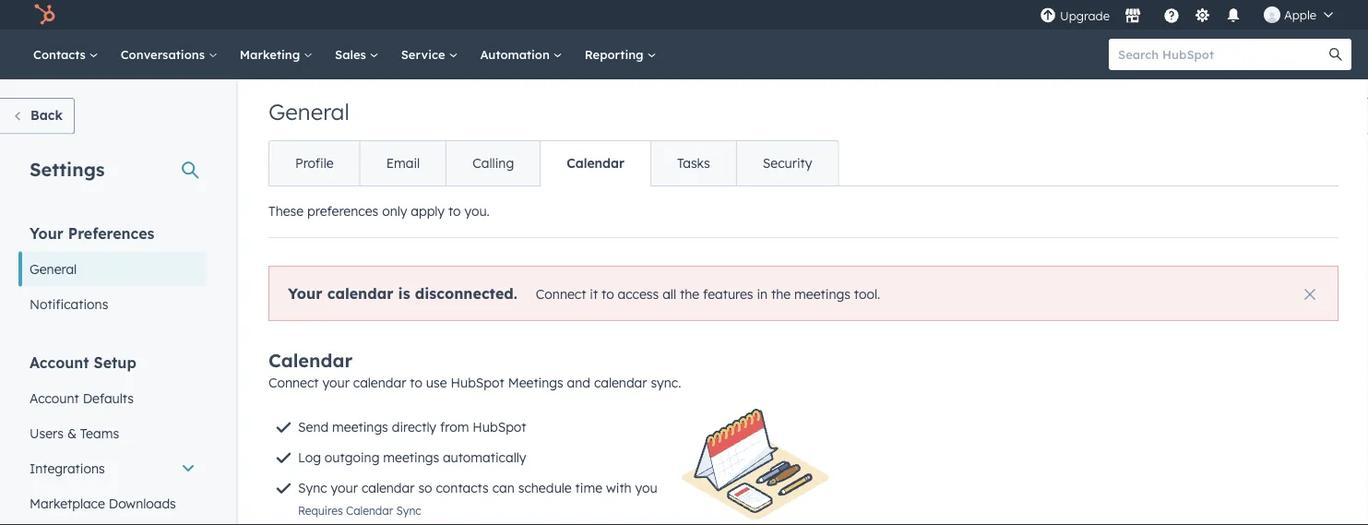 Task type: describe. For each thing, give the bounding box(es) containing it.
profile link
[[269, 141, 360, 185]]

calendar connect your calendar to use hubspot meetings and calendar sync.
[[269, 349, 681, 391]]

users & teams link
[[18, 416, 207, 451]]

security
[[763, 155, 812, 171]]

navigation containing profile
[[269, 140, 839, 186]]

notifications button
[[1218, 0, 1249, 30]]

connect inside alert
[[536, 286, 586, 302]]

2 the from the left
[[771, 286, 791, 302]]

preferences
[[68, 224, 154, 242]]

profile
[[295, 155, 334, 171]]

requires
[[298, 504, 343, 518]]

users & teams
[[30, 425, 119, 441]]

can
[[492, 480, 515, 496]]

email
[[386, 155, 420, 171]]

&
[[67, 425, 77, 441]]

reporting link
[[574, 30, 668, 79]]

integrations
[[30, 460, 105, 476]]

to inside your calendar is disconnected. alert
[[602, 286, 614, 302]]

general inside the your preferences element
[[30, 261, 77, 277]]

calendar inside sync your calendar so contacts can schedule time with you requires calendar sync
[[362, 480, 415, 496]]

marketplace downloads
[[30, 495, 176, 511]]

your for your preferences
[[30, 224, 63, 242]]

from
[[440, 419, 469, 435]]

you
[[635, 480, 658, 496]]

hubspot image
[[33, 4, 55, 26]]

hubspot link
[[22, 4, 69, 26]]

marketplaces image
[[1125, 8, 1141, 25]]

0 vertical spatial general
[[269, 98, 350, 125]]

service
[[401, 47, 449, 62]]

connect it to access all the features in the meetings tool.
[[536, 286, 881, 302]]

apple
[[1284, 7, 1317, 22]]

notifications link
[[18, 287, 207, 322]]

account for account setup
[[30, 353, 89, 371]]

calling link
[[446, 141, 540, 185]]

send meetings directly from hubspot
[[298, 419, 526, 435]]

tool.
[[854, 286, 881, 302]]

sales link
[[324, 30, 390, 79]]

1 vertical spatial hubspot
[[473, 419, 526, 435]]

it
[[590, 286, 598, 302]]

your for your calendar is disconnected.
[[288, 284, 323, 302]]

preferences
[[307, 203, 379, 219]]

contacts
[[436, 480, 489, 496]]

integrations button
[[18, 451, 207, 486]]

search button
[[1320, 39, 1352, 70]]

account setup
[[30, 353, 136, 371]]

upgrade
[[1060, 8, 1110, 24]]

setup
[[94, 353, 136, 371]]

schedule
[[518, 480, 572, 496]]

so
[[418, 480, 432, 496]]

connect inside the calendar connect your calendar to use hubspot meetings and calendar sync.
[[269, 375, 319, 391]]

1 vertical spatial sync
[[396, 504, 421, 518]]

automatically
[[443, 449, 526, 466]]

marketplace downloads link
[[18, 486, 207, 521]]

calling
[[473, 155, 514, 171]]

meetings
[[508, 375, 563, 391]]

time
[[575, 480, 603, 496]]

tasks
[[677, 155, 710, 171]]

downloads
[[109, 495, 176, 511]]

log outgoing meetings automatically
[[298, 449, 526, 466]]

reporting
[[585, 47, 647, 62]]

these preferences only apply to you.
[[269, 203, 490, 219]]

with
[[606, 480, 632, 496]]

calendar link
[[540, 141, 651, 185]]

hubspot inside the calendar connect your calendar to use hubspot meetings and calendar sync.
[[451, 375, 504, 391]]

search image
[[1330, 48, 1343, 61]]

help image
[[1164, 8, 1180, 25]]

conversations
[[121, 47, 208, 62]]

conversations link
[[110, 30, 229, 79]]

calendar inside your calendar is disconnected. alert
[[327, 284, 394, 302]]

upgrade image
[[1040, 8, 1057, 24]]

access
[[618, 286, 659, 302]]

defaults
[[83, 390, 134, 406]]

marketing link
[[229, 30, 324, 79]]

calendar for calendar connect your calendar to use hubspot meetings and calendar sync.
[[269, 349, 353, 372]]

contacts link
[[22, 30, 110, 79]]

account defaults link
[[18, 381, 207, 416]]

1 the from the left
[[680, 286, 700, 302]]



Task type: locate. For each thing, give the bounding box(es) containing it.
0 vertical spatial calendar
[[567, 155, 625, 171]]

email link
[[360, 141, 446, 185]]

1 horizontal spatial to
[[448, 203, 461, 219]]

0 horizontal spatial the
[[680, 286, 700, 302]]

1 horizontal spatial general
[[269, 98, 350, 125]]

hubspot right use
[[451, 375, 504, 391]]

to for these
[[448, 203, 461, 219]]

settings
[[30, 157, 105, 180]]

0 vertical spatial to
[[448, 203, 461, 219]]

settings link
[[1191, 5, 1214, 24]]

to for calendar
[[410, 375, 423, 391]]

calendar
[[327, 284, 394, 302], [353, 375, 406, 391], [594, 375, 647, 391], [362, 480, 415, 496]]

menu containing apple
[[1038, 0, 1346, 30]]

1 horizontal spatial the
[[771, 286, 791, 302]]

sales
[[335, 47, 370, 62]]

connect
[[536, 286, 586, 302], [269, 375, 319, 391]]

1 vertical spatial your
[[288, 284, 323, 302]]

0 horizontal spatial connect
[[269, 375, 319, 391]]

0 vertical spatial meetings
[[795, 286, 851, 302]]

0 vertical spatial your
[[30, 224, 63, 242]]

and
[[567, 375, 591, 391]]

0 horizontal spatial your
[[30, 224, 63, 242]]

2 vertical spatial calendar
[[346, 504, 393, 518]]

the
[[680, 286, 700, 302], [771, 286, 791, 302]]

features
[[703, 286, 753, 302]]

notifications image
[[1225, 8, 1242, 25]]

your down these
[[288, 284, 323, 302]]

calendar right and
[[594, 375, 647, 391]]

sync.
[[651, 375, 681, 391]]

your left preferences
[[30, 224, 63, 242]]

to inside the calendar connect your calendar to use hubspot meetings and calendar sync.
[[410, 375, 423, 391]]

account defaults
[[30, 390, 134, 406]]

meetings inside your calendar is disconnected. alert
[[795, 286, 851, 302]]

use
[[426, 375, 447, 391]]

1 vertical spatial calendar
[[269, 349, 353, 372]]

0 vertical spatial hubspot
[[451, 375, 504, 391]]

calendar for calendar
[[567, 155, 625, 171]]

1 horizontal spatial connect
[[536, 286, 586, 302]]

close image
[[1305, 289, 1316, 300]]

connect left it
[[536, 286, 586, 302]]

to right it
[[602, 286, 614, 302]]

only
[[382, 203, 407, 219]]

general link
[[18, 251, 207, 287]]

log
[[298, 449, 321, 466]]

account
[[30, 353, 89, 371], [30, 390, 79, 406]]

general
[[269, 98, 350, 125], [30, 261, 77, 277]]

connect up send
[[269, 375, 319, 391]]

bob builder image
[[1264, 6, 1281, 23]]

your up send
[[322, 375, 350, 391]]

in
[[757, 286, 768, 302]]

0 horizontal spatial sync
[[298, 480, 327, 496]]

tasks link
[[651, 141, 736, 185]]

sync
[[298, 480, 327, 496], [396, 504, 421, 518]]

2 vertical spatial meetings
[[383, 449, 439, 466]]

apply
[[411, 203, 445, 219]]

1 vertical spatial account
[[30, 390, 79, 406]]

calendar left is
[[327, 284, 394, 302]]

automation
[[480, 47, 553, 62]]

help button
[[1156, 0, 1188, 30]]

1 vertical spatial general
[[30, 261, 77, 277]]

general up profile
[[269, 98, 350, 125]]

meetings up outgoing
[[332, 419, 388, 435]]

calendar inside sync your calendar so contacts can schedule time with you requires calendar sync
[[346, 504, 393, 518]]

0 vertical spatial account
[[30, 353, 89, 371]]

your calendar is disconnected. alert
[[269, 266, 1339, 321]]

2 vertical spatial to
[[410, 375, 423, 391]]

to left use
[[410, 375, 423, 391]]

directly
[[392, 419, 436, 435]]

send
[[298, 419, 329, 435]]

0 vertical spatial sync
[[298, 480, 327, 496]]

sync down so
[[396, 504, 421, 518]]

marketing
[[240, 47, 304, 62]]

your preferences
[[30, 224, 154, 242]]

teams
[[80, 425, 119, 441]]

sync up requires
[[298, 480, 327, 496]]

meetings left tool.
[[795, 286, 851, 302]]

0 horizontal spatial general
[[30, 261, 77, 277]]

users
[[30, 425, 64, 441]]

to left "you."
[[448, 203, 461, 219]]

meetings down send meetings directly from hubspot
[[383, 449, 439, 466]]

2 horizontal spatial to
[[602, 286, 614, 302]]

calendar up send meetings directly from hubspot
[[353, 375, 406, 391]]

outgoing
[[325, 449, 380, 466]]

marketplaces button
[[1114, 0, 1153, 30]]

account for account defaults
[[30, 390, 79, 406]]

0 horizontal spatial to
[[410, 375, 423, 391]]

to
[[448, 203, 461, 219], [602, 286, 614, 302], [410, 375, 423, 391]]

0 vertical spatial connect
[[536, 286, 586, 302]]

1 vertical spatial connect
[[269, 375, 319, 391]]

hubspot
[[451, 375, 504, 391], [473, 419, 526, 435]]

your inside your calendar is disconnected. alert
[[288, 284, 323, 302]]

account up account defaults
[[30, 353, 89, 371]]

your down outgoing
[[331, 480, 358, 496]]

2 account from the top
[[30, 390, 79, 406]]

account inside account defaults 'link'
[[30, 390, 79, 406]]

calendar inside the calendar connect your calendar to use hubspot meetings and calendar sync.
[[269, 349, 353, 372]]

marketplace
[[30, 495, 105, 511]]

navigation
[[269, 140, 839, 186]]

hubspot up automatically at the left
[[473, 419, 526, 435]]

your calendar is disconnected.
[[288, 284, 518, 302]]

back link
[[0, 98, 75, 134]]

1 vertical spatial meetings
[[332, 419, 388, 435]]

notifications
[[30, 296, 108, 312]]

1 horizontal spatial sync
[[396, 504, 421, 518]]

account up users on the left bottom
[[30, 390, 79, 406]]

your inside the calendar connect your calendar to use hubspot meetings and calendar sync.
[[322, 375, 350, 391]]

all
[[663, 286, 677, 302]]

contacts
[[33, 47, 89, 62]]

settings image
[[1195, 8, 1211, 24]]

1 vertical spatial your
[[331, 480, 358, 496]]

apple button
[[1253, 0, 1344, 30]]

sync your calendar so contacts can schedule time with you requires calendar sync
[[298, 480, 658, 518]]

account setup element
[[18, 352, 207, 525]]

1 horizontal spatial your
[[288, 284, 323, 302]]

disconnected.
[[415, 284, 518, 302]]

your
[[322, 375, 350, 391], [331, 480, 358, 496]]

calendar left so
[[362, 480, 415, 496]]

is
[[398, 284, 410, 302]]

the right in on the right bottom
[[771, 286, 791, 302]]

your preferences element
[[18, 223, 207, 322]]

Search HubSpot search field
[[1109, 39, 1335, 70]]

back
[[30, 107, 63, 123]]

you.
[[465, 203, 490, 219]]

these
[[269, 203, 304, 219]]

security link
[[736, 141, 838, 185]]

your inside sync your calendar so contacts can schedule time with you requires calendar sync
[[331, 480, 358, 496]]

meetings
[[795, 286, 851, 302], [332, 419, 388, 435], [383, 449, 439, 466]]

general up notifications
[[30, 261, 77, 277]]

automation link
[[469, 30, 574, 79]]

1 vertical spatial to
[[602, 286, 614, 302]]

menu
[[1038, 0, 1346, 30]]

your
[[30, 224, 63, 242], [288, 284, 323, 302]]

service link
[[390, 30, 469, 79]]

1 account from the top
[[30, 353, 89, 371]]

the right all
[[680, 286, 700, 302]]

0 vertical spatial your
[[322, 375, 350, 391]]



Task type: vqa. For each thing, say whether or not it's contained in the screenshot.
You're all caught up.
no



